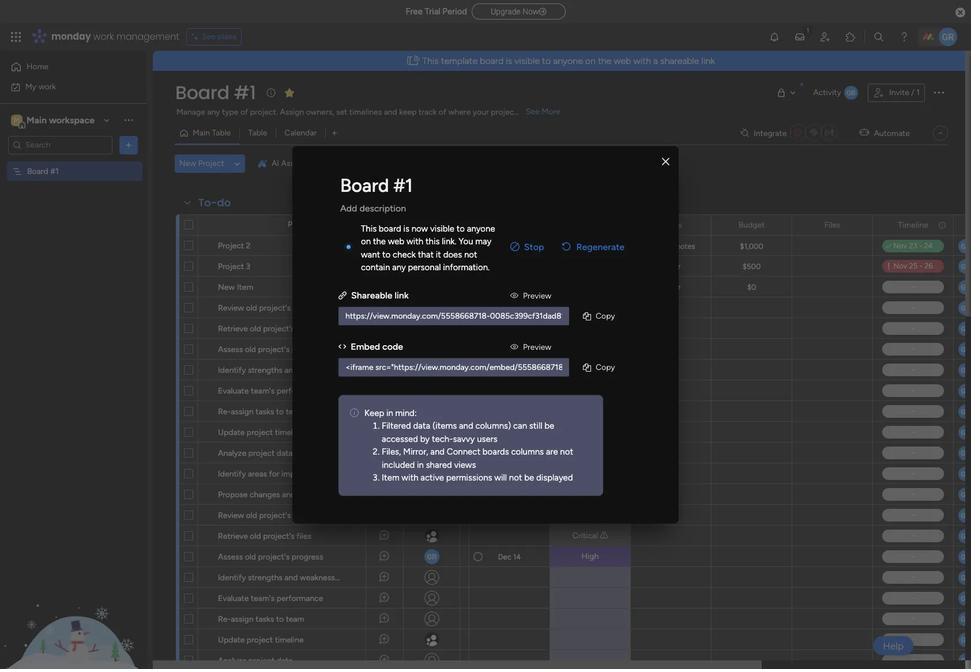 Task type: locate. For each thing, give the bounding box(es) containing it.
propose changes and updates
[[218, 490, 327, 500]]

this
[[422, 55, 439, 66], [361, 223, 377, 234]]

copy right files o icon
[[596, 311, 615, 321]]

review down 'new item'
[[218, 303, 244, 313]]

accessed
[[382, 434, 418, 444]]

retrieve down 'new item'
[[218, 324, 248, 334]]

#1
[[234, 80, 256, 106], [50, 166, 59, 176], [394, 174, 413, 196]]

the left "a"
[[598, 55, 612, 66]]

Files field
[[822, 219, 844, 232]]

1 vertical spatial copy
[[596, 362, 615, 372]]

1 copy button from the top
[[579, 307, 620, 325]]

lottie animation element
[[0, 553, 147, 670]]

1 update project timeline from the top
[[218, 428, 304, 438]]

Board #1 field
[[173, 80, 259, 106]]

0 vertical spatial update project timeline
[[218, 428, 304, 438]]

1 vertical spatial ⚠️️
[[600, 407, 608, 417]]

board inside list box
[[27, 166, 48, 176]]

2 copy button from the top
[[579, 358, 620, 377]]

1 vertical spatial with
[[407, 236, 424, 247]]

anyone up may
[[467, 223, 495, 234]]

2 identify from the top
[[218, 470, 246, 479]]

item down 'included'
[[382, 473, 400, 483]]

not up information.
[[464, 249, 478, 260]]

1 horizontal spatial main
[[193, 128, 210, 138]]

1 preview from the top
[[523, 291, 552, 301]]

assess
[[218, 345, 243, 355], [218, 553, 243, 563]]

my
[[25, 82, 36, 91]]

1 performance from the top
[[277, 387, 323, 396]]

identify areas for improvement
[[218, 470, 330, 479]]

invite
[[890, 88, 910, 98]]

2 retrieve from the top
[[218, 532, 248, 542]]

review
[[218, 303, 244, 313], [218, 511, 244, 521]]

anyone up more
[[553, 55, 583, 66]]

main down manage
[[193, 128, 210, 138]]

with down 'included'
[[402, 473, 419, 483]]

0 vertical spatial high
[[582, 241, 599, 251]]

be left displayed
[[525, 473, 534, 483]]

board right template
[[480, 55, 504, 66]]

#1 inside board #1 list box
[[50, 166, 59, 176]]

web up check
[[388, 236, 405, 247]]

copy
[[596, 311, 615, 321], [596, 362, 615, 372]]

1 horizontal spatial visible
[[515, 55, 540, 66]]

new for new project
[[179, 159, 196, 168]]

1 vertical spatial retrieve
[[218, 532, 248, 542]]

1 vertical spatial assign
[[231, 615, 254, 625]]

project inside button
[[198, 159, 224, 168]]

0 vertical spatial identify
[[218, 366, 246, 376]]

project's
[[259, 303, 291, 313], [263, 324, 295, 334], [258, 345, 290, 355], [259, 511, 291, 521], [263, 532, 295, 542], [258, 553, 290, 563]]

Budget field
[[736, 219, 768, 232]]

main for main table
[[193, 128, 210, 138]]

anyone for is
[[553, 55, 583, 66]]

dec left 7
[[500, 366, 513, 375]]

0 horizontal spatial board
[[27, 166, 48, 176]]

work right my
[[38, 82, 56, 91]]

1 team's from the top
[[251, 387, 275, 396]]

web for a
[[614, 55, 631, 66]]

1 vertical spatial be
[[525, 473, 534, 483]]

1 horizontal spatial see
[[526, 107, 540, 117]]

monday work management
[[51, 30, 179, 43]]

2 update from the top
[[218, 636, 245, 646]]

of right type
[[241, 107, 248, 117]]

1 horizontal spatial #1
[[234, 80, 256, 106]]

it
[[436, 249, 441, 260]]

add
[[340, 203, 357, 213]]

is
[[506, 55, 512, 66], [404, 223, 410, 234]]

lottie animation image
[[0, 553, 147, 670]]

anyone inside this board is now visible to anyone on the web with this link. you may want to check that it does not contain any personal information.
[[467, 223, 495, 234]]

main inside button
[[193, 128, 210, 138]]

0 vertical spatial see
[[202, 32, 216, 42]]

any inside this board is now visible to anyone on the web with this link. you may want to check that it does not contain any personal information.
[[392, 262, 406, 273]]

dec left 14
[[498, 553, 512, 562]]

#1 up description
[[394, 174, 413, 196]]

1 vertical spatial weaknesses
[[300, 573, 343, 583]]

assistant
[[281, 159, 315, 168]]

0 vertical spatial weaknesses
[[300, 366, 343, 376]]

1 horizontal spatial be
[[545, 421, 555, 431]]

2 evaluate from the top
[[218, 594, 249, 604]]

2 team from the top
[[286, 615, 304, 625]]

1 vertical spatial performance
[[277, 594, 323, 604]]

1 right /
[[917, 88, 920, 98]]

see left more
[[526, 107, 540, 117]]

1 vertical spatial retrieve old project's files
[[218, 532, 312, 542]]

#1 down search in workspace field
[[50, 166, 59, 176]]

0 horizontal spatial visible
[[430, 223, 455, 234]]

remove from favorites image
[[284, 87, 295, 98]]

new
[[179, 159, 196, 168], [218, 283, 235, 293]]

1 vertical spatial team's
[[251, 594, 275, 604]]

to-do
[[198, 196, 231, 210]]

this inside this board is now visible to anyone on the web with this link. you may want to check that it does not contain any personal information.
[[361, 223, 377, 234]]

#1 up type
[[234, 80, 256, 106]]

copy button up files o image
[[579, 307, 620, 325]]

1 vertical spatial re-assign tasks to team
[[218, 615, 304, 625]]

be right the 'still'
[[545, 421, 555, 431]]

1 of from the left
[[241, 107, 248, 117]]

2 copy from the top
[[596, 362, 615, 372]]

0 vertical spatial ⚠️️
[[600, 386, 608, 396]]

see for see more
[[526, 107, 540, 117]]

work right monday
[[93, 30, 114, 43]]

v2 deactivate image
[[511, 242, 520, 252]]

retrieve old project's files down changes
[[218, 532, 312, 542]]

dec 7
[[500, 366, 519, 375]]

this for this board is now visible to anyone on the web with this link. you may want to check that it does not contain any personal information.
[[361, 223, 377, 234]]

copy for code
[[596, 362, 615, 372]]

new inside button
[[179, 159, 196, 168]]

1 horizontal spatial new
[[218, 283, 235, 293]]

any left type
[[207, 107, 220, 117]]

upgrade
[[491, 7, 521, 16]]

1 review from the top
[[218, 303, 244, 313]]

files o image
[[583, 312, 591, 320]]

main
[[27, 115, 47, 125], [193, 128, 210, 138]]

team
[[286, 407, 304, 417], [286, 615, 304, 625]]

nov
[[498, 242, 512, 251]]

owners,
[[306, 107, 334, 117]]

critical
[[573, 386, 598, 396], [573, 407, 598, 417], [573, 531, 598, 541]]

board
[[175, 80, 229, 106], [27, 166, 48, 176], [340, 174, 389, 196]]

0 vertical spatial update
[[218, 428, 245, 438]]

web inside this board is now visible to anyone on the web with this link. you may want to check that it does not contain any personal information.
[[388, 236, 405, 247]]

1 vertical spatial review
[[218, 511, 244, 521]]

copy right files o image
[[596, 362, 615, 372]]

the up want
[[373, 236, 386, 247]]

board down description
[[379, 223, 401, 234]]

any down check
[[392, 262, 406, 273]]

preview for embed code
[[523, 342, 552, 352]]

files
[[825, 220, 841, 230]]

project for project 3
[[218, 262, 244, 272]]

1 vertical spatial is
[[404, 223, 410, 234]]

new down "project 3"
[[218, 283, 235, 293]]

1 vertical spatial assess
[[218, 553, 243, 563]]

apps image
[[845, 31, 857, 43]]

1 horizontal spatial any
[[392, 262, 406, 273]]

ai assistant
[[272, 159, 315, 168]]

is left now
[[404, 223, 410, 234]]

0 vertical spatial dec
[[500, 366, 513, 375]]

0 vertical spatial analyze project data
[[218, 449, 293, 459]]

0 horizontal spatial #1
[[50, 166, 59, 176]]

with left "a"
[[634, 55, 651, 66]]

work
[[93, 30, 114, 43], [38, 82, 56, 91]]

2 critical ⚠️️ from the top
[[573, 407, 608, 417]]

0 vertical spatial assess
[[218, 345, 243, 355]]

3 critical ⚠️️ from the top
[[573, 531, 608, 541]]

2 ⚠️️ from the top
[[600, 407, 608, 417]]

this down add description
[[361, 223, 377, 234]]

with inside this board is now visible to anyone on the web with this link. you may want to check that it does not contain any personal information.
[[407, 236, 424, 247]]

1 copy from the top
[[596, 311, 615, 321]]

board up add description
[[340, 174, 389, 196]]

analyze
[[218, 449, 247, 459], [218, 657, 247, 666]]

1 preview button from the top
[[506, 287, 556, 305]]

link
[[702, 55, 715, 66], [395, 290, 409, 301]]

track
[[419, 107, 437, 117]]

1 vertical spatial the
[[373, 236, 386, 247]]

1 identify from the top
[[218, 366, 246, 376]]

1 critical ⚠️️ from the top
[[573, 386, 608, 396]]

management
[[116, 30, 179, 43]]

show board description image
[[264, 87, 278, 99]]

can
[[513, 421, 527, 431]]

1 vertical spatial critical
[[573, 407, 598, 417]]

visible inside this board is now visible to anyone on the web with this link. you may want to check that it does not contain any personal information.
[[430, 223, 455, 234]]

visible up link.
[[430, 223, 455, 234]]

item inside keep in mind: filtered data (items and columns) can still be accessed by tech-savvy users files, mirror, and connect boards columns are not included in shared views item with active permissions will not be displayed
[[382, 473, 400, 483]]

project
[[491, 107, 517, 117], [247, 428, 273, 438], [249, 449, 275, 459], [247, 636, 273, 646], [249, 657, 275, 666]]

board down search in workspace field
[[27, 166, 48, 176]]

files o image
[[583, 363, 591, 372]]

0 horizontal spatial link
[[395, 290, 409, 301]]

1 horizontal spatial anyone
[[553, 55, 583, 66]]

of right track
[[439, 107, 447, 117]]

critical ⚠️️ for files
[[573, 531, 608, 541]]

angle down image
[[235, 160, 240, 168]]

review old project's goals
[[218, 303, 312, 313], [218, 511, 312, 521]]

due
[[493, 220, 508, 230]]

review old project's goals down changes
[[218, 511, 312, 521]]

new down main table button
[[179, 159, 196, 168]]

1 horizontal spatial link
[[702, 55, 715, 66]]

preview right v2 seen icon
[[523, 342, 552, 352]]

review old project's goals down 'new item'
[[218, 303, 312, 313]]

1 horizontal spatial item
[[382, 473, 400, 483]]

critical for files
[[573, 531, 598, 541]]

2 vertical spatial critical
[[573, 531, 598, 541]]

the inside this board is now visible to anyone on the web with this link. you may want to check that it does not contain any personal information.
[[373, 236, 386, 247]]

dec for dec 7
[[500, 366, 513, 375]]

project for project
[[288, 220, 314, 230]]

new for new item
[[218, 283, 235, 293]]

0 vertical spatial evaluate
[[218, 387, 249, 396]]

board #1 list box
[[0, 159, 147, 337]]

autopilot image
[[860, 125, 870, 140]]

0 vertical spatial tasks
[[256, 407, 274, 417]]

dapulse rightstroke image
[[539, 8, 547, 16]]

1 goals from the top
[[293, 303, 312, 313]]

1 vertical spatial in
[[417, 460, 424, 470]]

2 critical from the top
[[573, 407, 598, 417]]

1 team from the top
[[286, 407, 304, 417]]

0 vertical spatial review old project's goals
[[218, 303, 312, 313]]

0 vertical spatial this
[[422, 55, 439, 66]]

1 horizontal spatial in
[[417, 460, 424, 470]]

web for this
[[388, 236, 405, 247]]

in down mirror,
[[417, 460, 424, 470]]

1 vertical spatial goals
[[293, 511, 312, 521]]

this left template
[[422, 55, 439, 66]]

0 vertical spatial critical ⚠️️
[[573, 386, 608, 396]]

Owner field
[[417, 219, 447, 232]]

see plans
[[202, 32, 237, 42]]

3 ⚠️️ from the top
[[600, 531, 608, 541]]

help image
[[899, 31, 910, 43]]

retrieve down propose
[[218, 532, 248, 542]]

1 re- from the top
[[218, 407, 231, 417]]

1 table from the left
[[212, 128, 231, 138]]

dapulse x slim image
[[662, 155, 670, 168]]

0 horizontal spatial this
[[361, 223, 377, 234]]

2 horizontal spatial board
[[340, 174, 389, 196]]

with down now
[[407, 236, 424, 247]]

1 re-assign tasks to team from the top
[[218, 407, 304, 417]]

integrate
[[754, 128, 787, 138]]

main right workspace icon
[[27, 115, 47, 125]]

1 vertical spatial progress
[[292, 553, 323, 563]]

1 horizontal spatial web
[[614, 55, 631, 66]]

regenerate
[[577, 241, 625, 252]]

low
[[583, 303, 598, 313], [583, 365, 598, 375]]

1 critical from the top
[[573, 386, 598, 396]]

2 preview button from the top
[[506, 338, 556, 357]]

shareable
[[351, 290, 393, 301]]

v2 done deadline image
[[474, 241, 483, 252]]

1 down contain
[[388, 286, 390, 293]]

embed code
[[351, 341, 403, 352]]

see
[[202, 32, 216, 42], [526, 107, 540, 117]]

copy button down files o icon
[[579, 358, 620, 377]]

⚠️️ for files
[[600, 531, 608, 541]]

0 horizontal spatial board #1
[[27, 166, 59, 176]]

board inside this board is now visible to anyone on the web with this link. you may want to check that it does not contain any personal information.
[[379, 223, 401, 234]]

performance
[[277, 387, 323, 396], [277, 594, 323, 604]]

None field
[[339, 307, 569, 325], [339, 358, 569, 377], [339, 307, 569, 325], [339, 358, 569, 377]]

item down 3
[[237, 283, 253, 293]]

2 re- from the top
[[218, 615, 231, 625]]

1 horizontal spatial of
[[439, 107, 447, 117]]

0 vertical spatial files
[[297, 324, 312, 334]]

ai
[[272, 159, 279, 168]]

in up filtered
[[387, 408, 393, 418]]

evaluate
[[218, 387, 249, 396], [218, 594, 249, 604]]

type
[[222, 107, 239, 117]]

2 identify strengths and weaknesses from the top
[[218, 573, 343, 583]]

1 vertical spatial web
[[388, 236, 405, 247]]

2 performance from the top
[[277, 594, 323, 604]]

0 vertical spatial analyze
[[218, 449, 247, 459]]

2 vertical spatial identify
[[218, 573, 246, 583]]

option
[[0, 161, 147, 163]]

is down upgrade
[[506, 55, 512, 66]]

1 horizontal spatial board #1
[[175, 80, 256, 106]]

1 assess old project's progress from the top
[[218, 345, 323, 355]]

this for this template board is visible to anyone on the web with a shareable link
[[422, 55, 439, 66]]

2 tasks from the top
[[256, 615, 274, 625]]

preview button down stop button
[[506, 287, 556, 305]]

0 vertical spatial identify strengths and weaknesses
[[218, 366, 343, 376]]

1 vertical spatial dec
[[498, 553, 512, 562]]

2 review from the top
[[218, 511, 244, 521]]

link.
[[442, 236, 457, 247]]

1 horizontal spatial this
[[422, 55, 439, 66]]

see inside button
[[202, 32, 216, 42]]

monday
[[51, 30, 91, 43]]

0 vertical spatial data
[[413, 421, 431, 431]]

preview button up 7
[[506, 338, 556, 357]]

assess old project's progress
[[218, 345, 323, 355], [218, 553, 323, 563]]

2 vertical spatial critical ⚠️️
[[573, 531, 608, 541]]

team's
[[251, 387, 275, 396], [251, 594, 275, 604]]

see for see plans
[[202, 32, 216, 42]]

1 vertical spatial not
[[560, 447, 574, 457]]

web left "a"
[[614, 55, 631, 66]]

table down project.
[[248, 128, 267, 138]]

not right the are
[[560, 447, 574, 457]]

with for a
[[634, 55, 651, 66]]

files
[[297, 324, 312, 334], [297, 532, 312, 542]]

0 vertical spatial other
[[662, 263, 681, 271]]

0 vertical spatial new
[[179, 159, 196, 168]]

0 vertical spatial retrieve
[[218, 324, 248, 334]]

2 update project timeline from the top
[[218, 636, 304, 646]]

0 vertical spatial preview button
[[506, 287, 556, 305]]

board #1 down search in workspace field
[[27, 166, 59, 176]]

1 vertical spatial this
[[361, 223, 377, 234]]

retrieve old project's files down 'new item'
[[218, 324, 312, 334]]

main inside workspace selection element
[[27, 115, 47, 125]]

ai logo image
[[258, 159, 267, 168]]

1 vertical spatial anyone
[[467, 223, 495, 234]]

⚠️️
[[600, 386, 608, 396], [600, 407, 608, 417], [600, 531, 608, 541]]

review down propose
[[218, 511, 244, 521]]

visible for is
[[515, 55, 540, 66]]

1 vertical spatial evaluate team's performance
[[218, 594, 323, 604]]

0 vertical spatial copy button
[[579, 307, 620, 325]]

0 horizontal spatial of
[[241, 107, 248, 117]]

this template board is visible to anyone on the web with a shareable link
[[422, 55, 715, 66]]

dec
[[500, 366, 513, 375], [498, 553, 512, 562]]

not
[[464, 249, 478, 260], [560, 447, 574, 457], [509, 473, 522, 483]]

0 vertical spatial web
[[614, 55, 631, 66]]

1 timeline from the top
[[275, 428, 304, 438]]

work for my
[[38, 82, 56, 91]]

1 vertical spatial tasks
[[256, 615, 274, 625]]

0 horizontal spatial see
[[202, 32, 216, 42]]

preview right v2 seen image
[[523, 291, 552, 301]]

add view image
[[332, 129, 337, 138]]

visible down now
[[515, 55, 540, 66]]

2 goals from the top
[[293, 511, 312, 521]]

table down type
[[212, 128, 231, 138]]

be
[[545, 421, 555, 431], [525, 473, 534, 483]]

1 vertical spatial assess old project's progress
[[218, 553, 323, 563]]

0 vertical spatial preview
[[523, 291, 552, 301]]

board #1 up type
[[175, 80, 256, 106]]

0 horizontal spatial be
[[525, 473, 534, 483]]

1 vertical spatial update
[[218, 636, 245, 646]]

board #1 up add description
[[340, 174, 413, 196]]

1 retrieve from the top
[[218, 324, 248, 334]]

1 horizontal spatial table
[[248, 128, 267, 138]]

0 vertical spatial progress
[[292, 345, 323, 355]]

2 preview from the top
[[523, 342, 552, 352]]

preview for shareable link
[[523, 291, 552, 301]]

0 vertical spatial team's
[[251, 387, 275, 396]]

2 table from the left
[[248, 128, 267, 138]]

Search in workspace field
[[24, 138, 96, 152]]

not right the will
[[509, 473, 522, 483]]

0 horizontal spatial table
[[212, 128, 231, 138]]

1 vertical spatial high
[[582, 552, 599, 562]]

evaluate team's performance
[[218, 387, 323, 396], [218, 594, 323, 604]]

shareable
[[661, 55, 700, 66]]

update
[[218, 428, 245, 438], [218, 636, 245, 646]]

work inside button
[[38, 82, 56, 91]]

3 identify from the top
[[218, 573, 246, 583]]

table inside button
[[248, 128, 267, 138]]

3
[[246, 262, 251, 272]]

0 horizontal spatial web
[[388, 236, 405, 247]]

copy button
[[579, 307, 620, 325], [579, 358, 620, 377]]

0 vertical spatial work
[[93, 30, 114, 43]]

dec 14
[[498, 553, 521, 562]]

on inside this board is now visible to anyone on the web with this link. you may want to check that it does not contain any personal information.
[[361, 236, 371, 247]]

identify
[[218, 366, 246, 376], [218, 470, 246, 479], [218, 573, 246, 583]]

keep
[[399, 107, 417, 117]]

greg robinson image
[[939, 28, 958, 46]]

2 retrieve old project's files from the top
[[218, 532, 312, 542]]

the for this
[[373, 236, 386, 247]]

timeline
[[275, 428, 304, 438], [275, 636, 304, 646]]

1 low from the top
[[583, 303, 598, 313]]

1 horizontal spatial 1
[[917, 88, 920, 98]]

you
[[459, 236, 473, 247]]

2 review old project's goals from the top
[[218, 511, 312, 521]]

files,
[[382, 447, 401, 457]]

on for this
[[361, 236, 371, 247]]

main table button
[[175, 124, 240, 143]]

re-
[[218, 407, 231, 417], [218, 615, 231, 625]]

3 critical from the top
[[573, 531, 598, 541]]

see left plans
[[202, 32, 216, 42]]

2 team's from the top
[[251, 594, 275, 604]]

inbox image
[[794, 31, 806, 43]]

14
[[513, 553, 521, 562]]

0 vertical spatial in
[[387, 408, 393, 418]]

1 assess from the top
[[218, 345, 243, 355]]

1 evaluate from the top
[[218, 387, 249, 396]]

update project timeline
[[218, 428, 304, 438], [218, 636, 304, 646]]

0 vertical spatial timeline
[[275, 428, 304, 438]]

board up manage
[[175, 80, 229, 106]]

the for a
[[598, 55, 612, 66]]



Task type: describe. For each thing, give the bounding box(es) containing it.
preview button for link
[[506, 287, 556, 305]]

last updated image
[[966, 218, 972, 232]]

2 timeline from the top
[[275, 636, 304, 646]]

filtered
[[382, 421, 411, 431]]

does
[[443, 249, 462, 260]]

workspace image
[[11, 114, 23, 127]]

personal
[[408, 262, 441, 273]]

nov 22
[[498, 242, 522, 251]]

timeline
[[898, 220, 929, 230]]

v2 embed image
[[339, 342, 346, 352]]

2 files from the top
[[297, 532, 312, 542]]

plans
[[218, 32, 237, 42]]

2 progress from the top
[[292, 553, 323, 563]]

preview button for code
[[506, 338, 556, 357]]

1 update from the top
[[218, 428, 245, 438]]

shareable link
[[351, 290, 409, 301]]

1 horizontal spatial not
[[509, 473, 522, 483]]

main table
[[193, 128, 231, 138]]

invite / 1
[[890, 88, 920, 98]]

0 horizontal spatial 1
[[388, 286, 390, 293]]

calendar button
[[276, 124, 326, 143]]

new project
[[179, 159, 224, 168]]

critical ⚠️️ for to
[[573, 407, 608, 417]]

column information image
[[938, 221, 947, 230]]

2 vertical spatial data
[[277, 657, 293, 666]]

activity button
[[809, 84, 864, 102]]

2 analyze from the top
[[218, 657, 247, 666]]

upgrade now
[[491, 7, 539, 16]]

(items
[[433, 421, 457, 431]]

1 tasks from the top
[[256, 407, 274, 417]]

0 vertical spatial any
[[207, 107, 220, 117]]

columns
[[511, 447, 544, 457]]

0 vertical spatial link
[[702, 55, 715, 66]]

2 assess from the top
[[218, 553, 243, 563]]

Due date field
[[490, 219, 529, 232]]

1 vertical spatial data
[[277, 449, 293, 459]]

collapse board header image
[[936, 129, 946, 138]]

may
[[476, 236, 492, 247]]

check
[[393, 249, 416, 260]]

will
[[495, 473, 507, 483]]

a
[[654, 55, 658, 66]]

2 horizontal spatial not
[[560, 447, 574, 457]]

anyone for now
[[467, 223, 495, 234]]

2
[[246, 241, 251, 251]]

date
[[510, 220, 526, 230]]

new project button
[[175, 155, 229, 173]]

ai assistant button
[[253, 155, 319, 173]]

project 3
[[218, 262, 251, 272]]

1 assign from the top
[[231, 407, 254, 417]]

home button
[[7, 58, 124, 76]]

want
[[361, 249, 380, 260]]

mirror,
[[403, 447, 428, 457]]

information.
[[443, 262, 490, 273]]

2 horizontal spatial board #1
[[340, 174, 413, 196]]

2 horizontal spatial #1
[[394, 174, 413, 196]]

data inside keep in mind: filtered data (items and columns) can still be accessed by tech-savvy users files, mirror, and connect boards columns are not included in shared views item with active permissions will not be displayed
[[413, 421, 431, 431]]

invite members image
[[820, 31, 831, 43]]

savvy
[[453, 434, 475, 444]]

2 assign from the top
[[231, 615, 254, 625]]

code
[[382, 341, 403, 352]]

0 vertical spatial be
[[545, 421, 555, 431]]

dec for dec 14
[[498, 553, 512, 562]]

v2 expand column image
[[461, 216, 469, 226]]

main workspace
[[27, 115, 95, 125]]

manage
[[177, 107, 205, 117]]

regenerate button
[[557, 238, 633, 256]]

select product image
[[10, 31, 22, 43]]

2 evaluate team's performance from the top
[[218, 594, 323, 604]]

connect
[[447, 447, 481, 457]]

workspace selection element
[[11, 113, 96, 128]]

copy for link
[[596, 311, 615, 321]]

2 assess old project's progress from the top
[[218, 553, 323, 563]]

2 analyze project data from the top
[[218, 657, 293, 666]]

is inside this board is now visible to anyone on the web with this link. you may want to check that it does not contain any personal information.
[[404, 223, 410, 234]]

more
[[542, 107, 561, 117]]

improvement
[[282, 470, 330, 479]]

To-do field
[[196, 196, 234, 211]]

embed
[[351, 341, 380, 352]]

1 review old project's goals from the top
[[218, 303, 312, 313]]

boards
[[483, 447, 509, 457]]

2 low from the top
[[583, 365, 598, 375]]

⚠️️ for to
[[600, 407, 608, 417]]

1 analyze from the top
[[218, 449, 247, 459]]

2 re-assign tasks to team from the top
[[218, 615, 304, 625]]

2 weaknesses from the top
[[300, 573, 343, 583]]

1 image
[[803, 24, 813, 37]]

home
[[27, 62, 49, 72]]

7
[[515, 366, 519, 375]]

columns)
[[476, 421, 511, 431]]

board #1 inside list box
[[27, 166, 59, 176]]

updates
[[298, 490, 327, 500]]

due date
[[493, 220, 526, 230]]

m
[[13, 115, 20, 125]]

1 weaknesses from the top
[[300, 366, 343, 376]]

automate
[[874, 128, 910, 138]]

table inside button
[[212, 128, 231, 138]]

1 strengths from the top
[[248, 366, 283, 376]]

where
[[449, 107, 471, 117]]

notes
[[677, 242, 695, 251]]

permissions
[[446, 473, 492, 483]]

copy button for embed code
[[579, 358, 620, 377]]

Notes field
[[657, 219, 685, 232]]

1 other from the top
[[662, 263, 681, 271]]

project for project 2
[[218, 241, 244, 251]]

dapulse close image
[[956, 7, 966, 18]]

with inside keep in mind: filtered data (items and columns) can still be accessed by tech-savvy users files, mirror, and connect boards columns are not included in shared views item with active permissions will not be displayed
[[402, 473, 419, 483]]

my work button
[[7, 78, 124, 96]]

copy button for shareable link
[[579, 307, 620, 325]]

1 analyze project data from the top
[[218, 449, 293, 459]]

0 vertical spatial 1
[[917, 88, 920, 98]]

stands.
[[519, 107, 545, 117]]

1 files from the top
[[297, 324, 312, 334]]

on for a
[[585, 55, 596, 66]]

displayed
[[536, 473, 573, 483]]

/
[[912, 88, 915, 98]]

search everything image
[[873, 31, 885, 43]]

visible for now
[[430, 223, 455, 234]]

0 horizontal spatial in
[[387, 408, 393, 418]]

1 evaluate team's performance from the top
[[218, 387, 323, 396]]

0 vertical spatial is
[[506, 55, 512, 66]]

users
[[477, 434, 498, 444]]

propose
[[218, 490, 248, 500]]

for
[[269, 470, 280, 479]]

upgrade now link
[[472, 3, 566, 19]]

0 vertical spatial item
[[237, 283, 253, 293]]

critical for to
[[573, 407, 598, 417]]

2 high from the top
[[582, 552, 599, 562]]

description
[[360, 203, 406, 213]]

see more
[[526, 107, 561, 117]]

project 2
[[218, 241, 251, 251]]

manage any type of project. assign owners, set timelines and keep track of where your project stands.
[[177, 107, 545, 117]]

table button
[[240, 124, 276, 143]]

that
[[418, 249, 434, 260]]

this board is now visible to anyone on the web with this link. you may want to check that it does not contain any personal information.
[[361, 223, 495, 273]]

keep
[[365, 408, 384, 418]]

see plans button
[[186, 28, 242, 46]]

1 high from the top
[[582, 241, 599, 251]]

now
[[523, 7, 539, 16]]

1 ⚠️️ from the top
[[600, 386, 608, 396]]

with for this
[[407, 236, 424, 247]]

included
[[382, 460, 415, 470]]

1 retrieve old project's files from the top
[[218, 324, 312, 334]]

help button
[[874, 637, 914, 656]]

add description
[[340, 203, 406, 213]]

still
[[530, 421, 543, 431]]

stop button
[[506, 238, 552, 256]]

Timeline field
[[896, 219, 932, 232]]

free
[[406, 6, 423, 17]]

template
[[441, 55, 478, 66]]

timelines
[[349, 107, 382, 117]]

1 identify strengths and weaknesses from the top
[[218, 366, 343, 376]]

v2 overdue deadline image
[[474, 261, 483, 272]]

0 vertical spatial board
[[480, 55, 504, 66]]

now
[[412, 223, 428, 234]]

budget
[[739, 220, 765, 230]]

$500
[[743, 262, 761, 271]]

v2 seen image
[[511, 343, 519, 352]]

2 other from the top
[[662, 283, 681, 292]]

dapulse integrations image
[[741, 129, 749, 138]]

2 strengths from the top
[[248, 573, 283, 583]]

v2 seen image
[[511, 292, 519, 300]]

v2 link bold image
[[339, 291, 347, 301]]

v2 info image
[[350, 408, 359, 418]]

set
[[336, 107, 348, 117]]

are
[[546, 447, 558, 457]]

main for main workspace
[[27, 115, 47, 125]]

$1,000
[[740, 242, 764, 251]]

not inside this board is now visible to anyone on the web with this link. you may want to check that it does not contain any personal information.
[[464, 249, 478, 260]]

1 progress from the top
[[292, 345, 323, 355]]

work for monday
[[93, 30, 114, 43]]

dapulse checkmark sign image
[[886, 240, 892, 254]]

new item
[[218, 283, 253, 293]]

1 horizontal spatial board
[[175, 80, 229, 106]]

by
[[420, 434, 430, 444]]

notifications image
[[769, 31, 781, 43]]

invite / 1 button
[[868, 84, 925, 102]]

2 of from the left
[[439, 107, 447, 117]]

changes
[[250, 490, 280, 500]]

active
[[421, 473, 444, 483]]



Task type: vqa. For each thing, say whether or not it's contained in the screenshot.
with inside keep in mind: filtered data (items and columns) can still be accessed by tech-savvy users files, mirror, and connect boards columns are not included in shared views item with active permissions will not be displayed
yes



